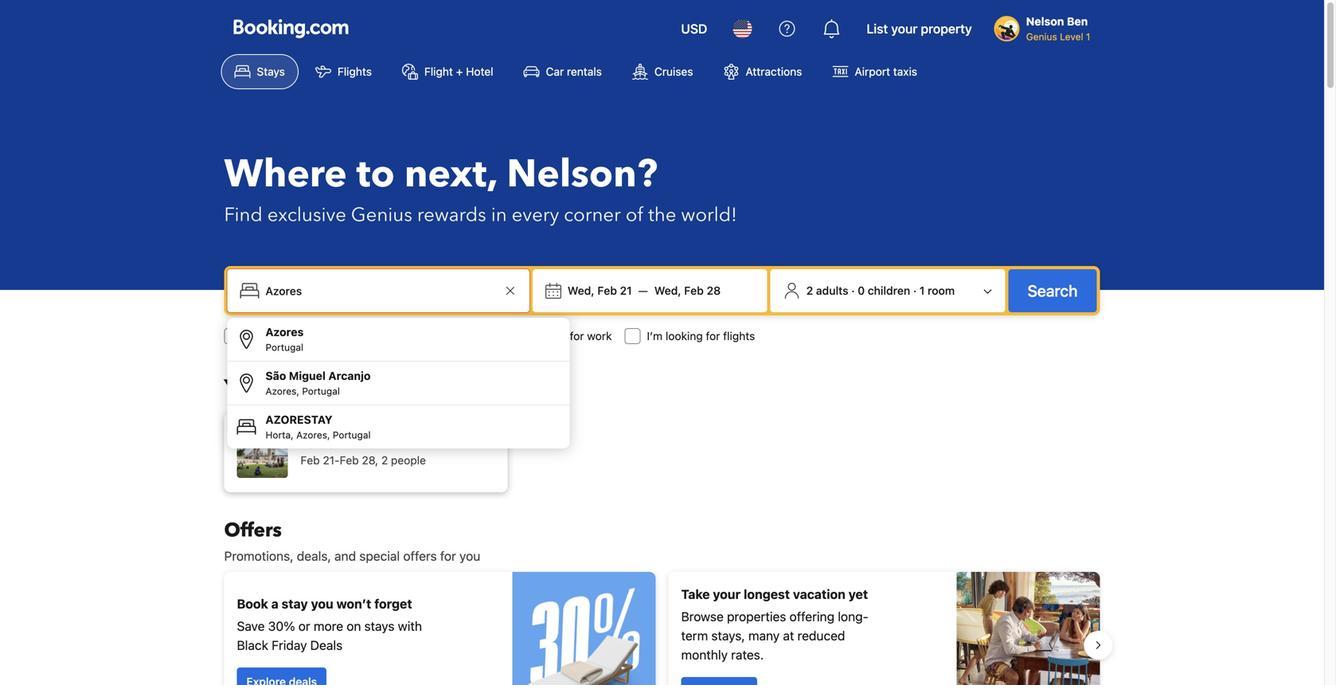 Task type: describe. For each thing, give the bounding box(es) containing it.
room
[[928, 284, 955, 297]]

for for an
[[305, 329, 320, 343]]

offers
[[224, 517, 282, 544]]

level
[[1060, 31, 1084, 42]]

booking.com image
[[234, 19, 349, 38]]

1 inside nelson ben genius level 1
[[1087, 31, 1091, 42]]

azores
[[266, 325, 304, 339]]

yet
[[849, 587, 868, 602]]

corner
[[564, 202, 621, 228]]

attractions link
[[710, 54, 816, 89]]

region containing take your longest vacation yet
[[212, 566, 1113, 685]]

2 adults · 0 children · 1 room button
[[777, 276, 999, 306]]

search for black friday deals on stays image
[[513, 572, 656, 685]]

0
[[858, 284, 865, 297]]

2 · from the left
[[914, 284, 917, 297]]

your for take
[[713, 587, 741, 602]]

são
[[266, 369, 286, 382]]

feb down the london
[[301, 454, 320, 467]]

21
[[620, 284, 632, 297]]

for inside offers promotions, deals, and special offers for you
[[440, 548, 456, 564]]

airport taxis
[[855, 65, 918, 78]]

28,
[[362, 454, 378, 467]]

book
[[237, 596, 268, 611]]

in
[[491, 202, 507, 228]]

azorestay
[[266, 413, 333, 426]]

reduced
[[798, 628, 846, 643]]

flights
[[723, 329, 755, 343]]

forget
[[374, 596, 412, 611]]

children
[[868, 284, 911, 297]]

list your property link
[[857, 10, 982, 48]]

—
[[639, 284, 648, 297]]

flight
[[425, 65, 453, 78]]

2 adults · 0 children · 1 room
[[807, 284, 955, 297]]

take your longest vacation yet browse properties offering long- term stays, many at reduced monthly rates.
[[682, 587, 869, 662]]

promotions,
[[224, 548, 294, 564]]

+
[[456, 65, 463, 78]]

search button
[[1009, 269, 1097, 312]]

28
[[707, 284, 721, 297]]

world!
[[681, 202, 738, 228]]

long-
[[838, 609, 869, 624]]

a
[[271, 596, 279, 611]]

21-
[[323, 454, 340, 467]]

stays link
[[221, 54, 299, 89]]

looking for i'm
[[666, 329, 703, 343]]

30%
[[268, 619, 295, 634]]

stay
[[282, 596, 308, 611]]

car
[[546, 65, 564, 78]]

i'm looking for an entire home or apartment
[[247, 329, 469, 343]]

rentals
[[567, 65, 602, 78]]

azores, inside azorestay horta, azores, portugal
[[296, 429, 330, 441]]

taxis
[[894, 65, 918, 78]]

exclusive
[[267, 202, 346, 228]]

with
[[398, 619, 422, 634]]

offering
[[790, 609, 835, 624]]

airport
[[855, 65, 891, 78]]

take your longest vacation yet image
[[957, 572, 1101, 685]]

of
[[626, 202, 644, 228]]

1 horizontal spatial or
[[402, 329, 413, 343]]

next,
[[405, 148, 497, 200]]

feb left 28,
[[340, 454, 359, 467]]

list
[[867, 21, 888, 36]]

recent
[[271, 374, 335, 400]]

at
[[783, 628, 795, 643]]

flight + hotel
[[425, 65, 494, 78]]

your
[[224, 374, 266, 400]]

black
[[237, 638, 268, 653]]

Where are you going? field
[[259, 276, 501, 305]]

rates.
[[731, 647, 764, 662]]

take
[[682, 587, 710, 602]]

or inside book a stay you won't forget save 30% or more on stays with black friday deals
[[299, 619, 310, 634]]

vacation
[[793, 587, 846, 602]]

2 inside london feb 21-feb 28, 2 people
[[381, 454, 388, 467]]

london
[[301, 438, 341, 451]]

for for flights
[[706, 329, 720, 343]]

stays,
[[712, 628, 745, 643]]

your account menu nelson ben genius level 1 element
[[995, 7, 1097, 44]]

hotel
[[466, 65, 494, 78]]

offers promotions, deals, and special offers for you
[[224, 517, 481, 564]]

airport taxis link
[[819, 54, 931, 89]]

properties
[[727, 609, 787, 624]]

azores portugal
[[266, 325, 304, 353]]

and
[[335, 548, 356, 564]]

são miguel arcanjo azores, portugal
[[266, 369, 371, 397]]

flights
[[338, 65, 372, 78]]

feb left 21
[[598, 284, 617, 297]]

portugal inside azorestay horta, azores, portugal
[[333, 429, 371, 441]]

offers
[[403, 548, 437, 564]]



Task type: vqa. For each thing, say whether or not it's contained in the screenshot.
the 6 in 6 checkbox
no



Task type: locate. For each thing, give the bounding box(es) containing it.
your for list
[[892, 21, 918, 36]]

genius inside where to next, nelson? find exclusive genius rewards in every corner of the world!
[[351, 202, 413, 228]]

1
[[1087, 31, 1091, 42], [920, 284, 925, 297]]

home
[[371, 329, 399, 343]]

looking
[[265, 329, 302, 343], [666, 329, 703, 343]]

· left 0
[[852, 284, 855, 297]]

you inside offers promotions, deals, and special offers for you
[[460, 548, 481, 564]]

0 vertical spatial genius
[[1027, 31, 1058, 42]]

adults
[[816, 284, 849, 297]]

1 horizontal spatial looking
[[666, 329, 703, 343]]

2 looking from the left
[[666, 329, 703, 343]]

where
[[224, 148, 347, 200]]

0 horizontal spatial i'm
[[247, 329, 262, 343]]

region
[[212, 566, 1113, 685]]

1 vertical spatial genius
[[351, 202, 413, 228]]

i'm
[[647, 329, 663, 343]]

nelson
[[1027, 15, 1065, 28]]

i'm left traveling
[[504, 329, 520, 343]]

your
[[892, 21, 918, 36], [713, 587, 741, 602]]

2 right 28,
[[381, 454, 388, 467]]

arcanjo
[[329, 369, 371, 382]]

2 left adults
[[807, 284, 814, 297]]

azores,
[[266, 386, 299, 397], [296, 429, 330, 441]]

group containing azores
[[227, 318, 570, 448]]

genius down nelson
[[1027, 31, 1058, 42]]

nelson ben genius level 1
[[1027, 15, 1091, 42]]

i'm
[[247, 329, 262, 343], [504, 329, 520, 343]]

0 horizontal spatial or
[[299, 619, 310, 634]]

every
[[512, 202, 559, 228]]

more
[[314, 619, 343, 634]]

azores, down são
[[266, 386, 299, 397]]

1 vertical spatial 1
[[920, 284, 925, 297]]

2 i'm from the left
[[504, 329, 520, 343]]

you right offers
[[460, 548, 481, 564]]

for left an
[[305, 329, 320, 343]]

1 horizontal spatial 2
[[807, 284, 814, 297]]

wed, feb 28 button
[[648, 276, 727, 305]]

azores, inside são miguel arcanjo azores, portugal
[[266, 386, 299, 397]]

0 vertical spatial azores,
[[266, 386, 299, 397]]

1 inside button
[[920, 284, 925, 297]]

you inside book a stay you won't forget save 30% or more on stays with black friday deals
[[311, 596, 334, 611]]

horta,
[[266, 429, 294, 441]]

longest
[[744, 587, 790, 602]]

looking up são
[[265, 329, 302, 343]]

browse
[[682, 609, 724, 624]]

0 horizontal spatial genius
[[351, 202, 413, 228]]

1 vertical spatial azores,
[[296, 429, 330, 441]]

an
[[323, 329, 335, 343]]

flight + hotel link
[[389, 54, 507, 89]]

· right children
[[914, 284, 917, 297]]

work
[[587, 329, 612, 343]]

1 vertical spatial or
[[299, 619, 310, 634]]

1 vertical spatial portugal
[[302, 386, 340, 397]]

searches
[[340, 374, 422, 400]]

0 vertical spatial you
[[460, 548, 481, 564]]

i'm looking for flights
[[647, 329, 755, 343]]

portugal down azores
[[266, 342, 304, 353]]

property
[[921, 21, 972, 36]]

1 looking from the left
[[265, 329, 302, 343]]

0 horizontal spatial 1
[[920, 284, 925, 297]]

1 vertical spatial your
[[713, 587, 741, 602]]

i'm for i'm looking for an entire home or apartment
[[247, 329, 262, 343]]

0 vertical spatial your
[[892, 21, 918, 36]]

looking for i'm
[[265, 329, 302, 343]]

for
[[305, 329, 320, 343], [570, 329, 584, 343], [706, 329, 720, 343], [440, 548, 456, 564]]

i'm left 'azores portugal'
[[247, 329, 262, 343]]

1 horizontal spatial you
[[460, 548, 481, 564]]

2 vertical spatial portugal
[[333, 429, 371, 441]]

1 horizontal spatial genius
[[1027, 31, 1058, 42]]

your right take
[[713, 587, 741, 602]]

rewards
[[417, 202, 487, 228]]

miguel
[[289, 369, 326, 382]]

i'm traveling for work
[[504, 329, 612, 343]]

0 vertical spatial portugal
[[266, 342, 304, 353]]

genius inside nelson ben genius level 1
[[1027, 31, 1058, 42]]

for left work
[[570, 329, 584, 343]]

1 horizontal spatial 1
[[1087, 31, 1091, 42]]

1 i'm from the left
[[247, 329, 262, 343]]

apartment
[[416, 329, 469, 343]]

azores, down azorestay
[[296, 429, 330, 441]]

you
[[460, 548, 481, 564], [311, 596, 334, 611]]

list your property
[[867, 21, 972, 36]]

special
[[360, 548, 400, 564]]

wed, right —
[[655, 284, 682, 297]]

1 vertical spatial you
[[311, 596, 334, 611]]

feb left the 28
[[684, 284, 704, 297]]

deals,
[[297, 548, 331, 564]]

the
[[649, 202, 677, 228]]

0 vertical spatial 1
[[1087, 31, 1091, 42]]

usd
[[681, 21, 708, 36]]

your inside 'take your longest vacation yet browse properties offering long- term stays, many at reduced monthly rates.'
[[713, 587, 741, 602]]

0 horizontal spatial wed,
[[568, 284, 595, 297]]

for right offers
[[440, 548, 456, 564]]

portugal inside 'azores portugal'
[[266, 342, 304, 353]]

car rentals link
[[510, 54, 616, 89]]

traveling
[[523, 329, 567, 343]]

term
[[682, 628, 708, 643]]

wed, feb 21 button
[[562, 276, 639, 305]]

portugal inside são miguel arcanjo azores, portugal
[[302, 386, 340, 397]]

0 horizontal spatial your
[[713, 587, 741, 602]]

for left flights
[[706, 329, 720, 343]]

0 horizontal spatial 2
[[381, 454, 388, 467]]

1 left 'room'
[[920, 284, 925, 297]]

2
[[807, 284, 814, 297], [381, 454, 388, 467]]

save
[[237, 619, 265, 634]]

car rentals
[[546, 65, 602, 78]]

to
[[357, 148, 395, 200]]

search
[[1028, 281, 1078, 300]]

many
[[749, 628, 780, 643]]

nelson?
[[507, 148, 658, 200]]

1 · from the left
[[852, 284, 855, 297]]

friday
[[272, 638, 307, 653]]

1 horizontal spatial your
[[892, 21, 918, 36]]

attractions
[[746, 65, 803, 78]]

0 horizontal spatial ·
[[852, 284, 855, 297]]

usd button
[[672, 10, 717, 48]]

1 horizontal spatial ·
[[914, 284, 917, 297]]

ben
[[1067, 15, 1089, 28]]

genius down to
[[351, 202, 413, 228]]

portugal down miguel
[[302, 386, 340, 397]]

wed, left 21
[[568, 284, 595, 297]]

people
[[391, 454, 426, 467]]

1 vertical spatial 2
[[381, 454, 388, 467]]

cruises link
[[619, 54, 707, 89]]

or right home
[[402, 329, 413, 343]]

1 horizontal spatial wed,
[[655, 284, 682, 297]]

or right 30%
[[299, 619, 310, 634]]

stays
[[257, 65, 285, 78]]

looking right 'i'm' on the left of the page
[[666, 329, 703, 343]]

0 vertical spatial or
[[402, 329, 413, 343]]

azorestay horta, azores, portugal
[[266, 413, 371, 441]]

genius
[[1027, 31, 1058, 42], [351, 202, 413, 228]]

1 right level
[[1087, 31, 1091, 42]]

won't
[[337, 596, 371, 611]]

find
[[224, 202, 263, 228]]

1 wed, from the left
[[568, 284, 595, 297]]

2 wed, from the left
[[655, 284, 682, 297]]

deals
[[310, 638, 343, 653]]

or
[[402, 329, 413, 343], [299, 619, 310, 634]]

cruises
[[655, 65, 693, 78]]

0 horizontal spatial looking
[[265, 329, 302, 343]]

1 horizontal spatial i'm
[[504, 329, 520, 343]]

0 horizontal spatial you
[[311, 596, 334, 611]]

wed,
[[568, 284, 595, 297], [655, 284, 682, 297]]

2 inside button
[[807, 284, 814, 297]]

0 vertical spatial 2
[[807, 284, 814, 297]]

i'm for i'm traveling for work
[[504, 329, 520, 343]]

portugal up 28,
[[333, 429, 371, 441]]

group
[[227, 318, 570, 448]]

your right list
[[892, 21, 918, 36]]

stays
[[365, 619, 395, 634]]

for for work
[[570, 329, 584, 343]]

you up more
[[311, 596, 334, 611]]

flights link
[[302, 54, 386, 89]]



